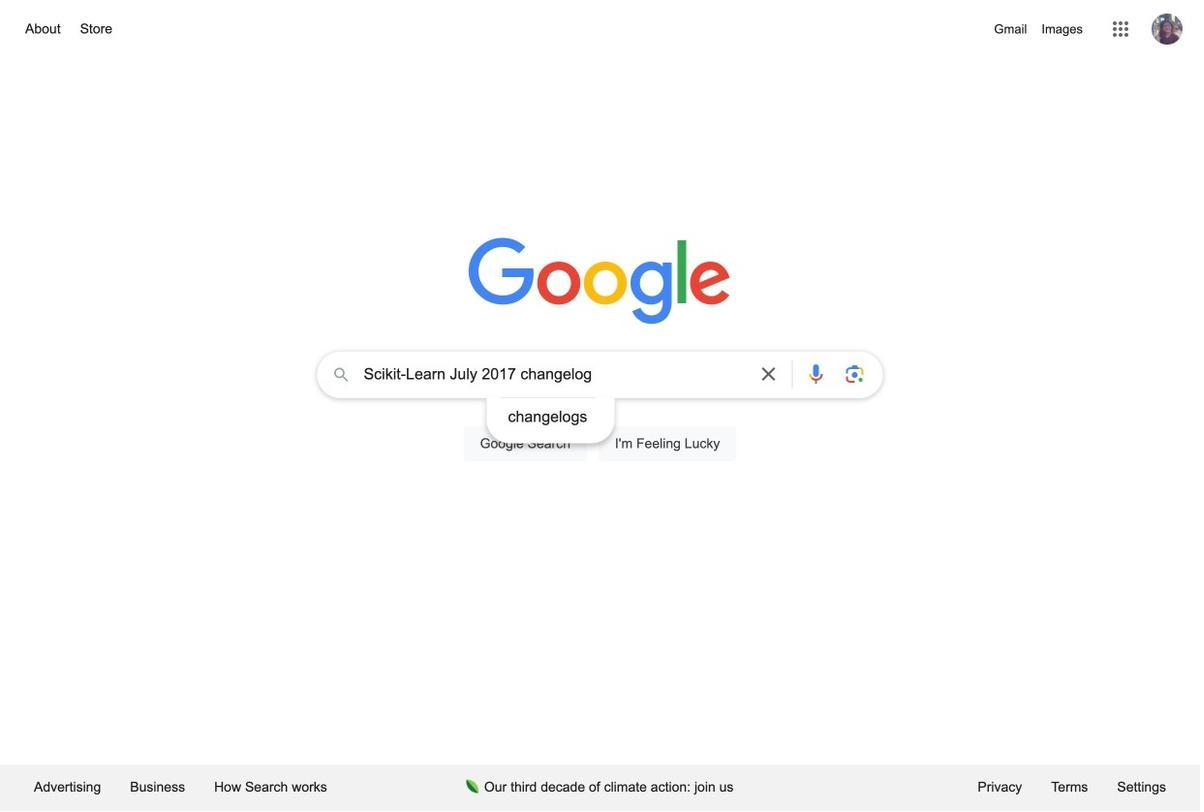 Task type: vqa. For each thing, say whether or not it's contained in the screenshot.
Google image at the top of page
yes



Task type: locate. For each thing, give the bounding box(es) containing it.
search by image image
[[844, 362, 867, 386]]

search by voice image
[[805, 362, 828, 386]]

None search field
[[19, 346, 1181, 484]]

Search text field
[[364, 363, 746, 390]]



Task type: describe. For each thing, give the bounding box(es) containing it.
google image
[[469, 237, 732, 327]]



